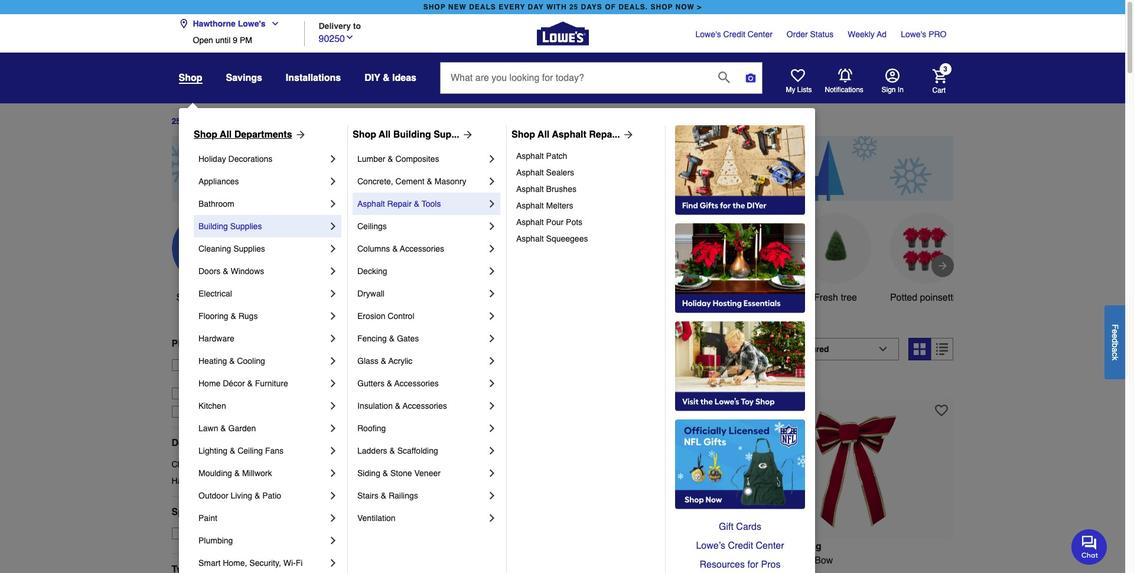 Task type: describe. For each thing, give the bounding box(es) containing it.
white inside holiday living 100-count 20.62-ft white incandescent plug- in christmas string lights
[[428, 555, 453, 566]]

erosion control link
[[357, 305, 486, 327]]

hanukkah
[[172, 476, 209, 486]]

lowe's credit center
[[696, 541, 784, 551]]

resources for pros
[[700, 560, 781, 570]]

1 vertical spatial savings button
[[441, 213, 512, 305]]

masonry
[[435, 177, 466, 186]]

1 e from the top
[[1111, 329, 1120, 334]]

1 vertical spatial 25
[[172, 117, 181, 126]]

shop new deals every day with 25 days of deals. shop now > link
[[421, 0, 704, 14]]

cooling
[[237, 356, 265, 366]]

free
[[189, 360, 206, 370]]

shop for shop
[[179, 73, 202, 83]]

roofing link
[[357, 417, 486, 440]]

white button
[[711, 213, 781, 305]]

flooring & rugs link
[[199, 305, 327, 327]]

home décor & furniture
[[199, 379, 288, 388]]

until
[[215, 35, 231, 45]]

0 horizontal spatial pickup
[[172, 338, 203, 349]]

columns & accessories link
[[357, 238, 486, 260]]

& for fencing & gates
[[389, 334, 395, 343]]

find gifts for the diyer. image
[[675, 125, 805, 215]]

wi-
[[283, 558, 296, 568]]

fresh
[[814, 292, 838, 303]]

center for lowe's credit center
[[756, 541, 784, 551]]

credit for lowe's
[[728, 541, 753, 551]]

arrow right image up poinsettia
[[937, 260, 949, 272]]

2 e from the top
[[1111, 334, 1120, 338]]

25 days of deals. shop new deals every day. while supplies last. image
[[172, 136, 954, 201]]

shop for shop all departments
[[194, 129, 217, 140]]

visit the lowe's toy shop. image
[[675, 321, 805, 411]]

living for count
[[384, 541, 412, 552]]

shop for shop all building sup...
[[353, 129, 376, 140]]

windows
[[231, 266, 264, 276]]

chevron right image for concrete, cement & masonry
[[486, 175, 498, 187]]

2 shop from the left
[[651, 3, 673, 11]]

chevron right image for home décor & furniture
[[327, 378, 339, 389]]

building supplies
[[199, 222, 262, 231]]

lowe's home improvement lists image
[[791, 69, 805, 83]]

lighting
[[199, 446, 228, 456]]

all for building
[[379, 129, 391, 140]]

plug- inside holiday living 100-count 20.62-ft white incandescent plug- in christmas string lights
[[514, 555, 536, 566]]

moulding & millwork link
[[199, 462, 327, 485]]

asphalt for asphalt sealers
[[516, 168, 544, 177]]

fast
[[189, 407, 205, 416]]

decorations for holiday decorations
[[228, 154, 273, 164]]

plumbing link
[[199, 529, 327, 552]]

count inside 100-count 20.62-ft multicolor incandescent plug-in christmas string lights
[[571, 555, 596, 566]]

hawthorne lowe's
[[193, 19, 266, 28]]

location image
[[179, 19, 188, 28]]

decking link
[[357, 260, 486, 282]]

& inside 'button'
[[259, 372, 265, 382]]

electrical
[[199, 289, 232, 298]]

gates
[[397, 334, 419, 343]]

departments element
[[172, 437, 328, 449]]

chevron right image for building supplies
[[327, 220, 339, 232]]

string inside holiday living 100-count 20.62-ft white incandescent plug- in christmas string lights
[[403, 569, 427, 573]]

asphalt for asphalt repair & tools
[[357, 199, 385, 209]]

25 days of deals
[[172, 117, 237, 126]]

hawthorne lowe's & nearby stores button
[[189, 371, 317, 383]]

chevron right image for drywall
[[486, 288, 498, 300]]

& for stairs & railings
[[381, 491, 386, 500]]

now
[[676, 3, 695, 11]]

chevron right image for electrical
[[327, 288, 339, 300]]

stairs
[[357, 491, 379, 500]]

concrete, cement & masonry
[[357, 177, 466, 186]]

f e e d b a c k
[[1111, 324, 1120, 360]]

supplies for cleaning supplies
[[233, 244, 265, 253]]

gutters & accessories
[[357, 379, 439, 388]]

glass
[[357, 356, 379, 366]]

asphalt pour pots
[[516, 217, 583, 227]]

diy & ideas button
[[365, 67, 417, 89]]

2 vertical spatial delivery
[[208, 407, 238, 416]]

lights inside holiday living 100-count 20.62-ft white incandescent plug- in christmas string lights
[[430, 569, 455, 573]]

glass & acrylic link
[[357, 350, 486, 372]]

decorations for hanukkah decorations
[[211, 476, 255, 486]]

christmas inside 100-count 20.62-ft multicolor incandescent plug-in christmas string lights
[[585, 569, 627, 573]]

asphalt sealers link
[[516, 164, 657, 181]]

home décor & furniture link
[[199, 372, 327, 395]]

chevron right image for lighting & ceiling fans
[[327, 445, 339, 457]]

1 vertical spatial pickup
[[231, 360, 256, 370]]

asphalt for asphalt squeegees
[[516, 234, 544, 243]]

order status
[[787, 30, 834, 39]]

asphalt for asphalt brushes
[[516, 184, 544, 194]]

0 vertical spatial delivery
[[319, 21, 351, 30]]

lumber & composites
[[357, 154, 439, 164]]

in inside button
[[898, 86, 904, 94]]

pots
[[566, 217, 583, 227]]

lowe's home improvement logo image
[[537, 7, 589, 59]]

chevron right image for ceilings
[[486, 220, 498, 232]]

>
[[697, 3, 702, 11]]

outdoor living & patio
[[199, 491, 281, 500]]

chevron right image for stairs & railings
[[486, 490, 498, 502]]

chevron right image for insulation & accessories
[[486, 400, 498, 412]]

chevron down image inside 90250 button
[[345, 32, 355, 42]]

holiday for holiday decorations
[[199, 154, 226, 164]]

& for columns & accessories
[[392, 244, 398, 253]]

lowe's pro
[[901, 30, 947, 39]]

chevron right image for erosion control
[[486, 310, 498, 322]]

deals.
[[619, 3, 648, 11]]

decorations for christmas decorations
[[211, 460, 255, 469]]

& for flooring & rugs
[[231, 311, 236, 321]]

1 vertical spatial delivery
[[215, 338, 252, 349]]

shop new deals every day with 25 days of deals. shop now >
[[423, 3, 702, 11]]

1 shop from the left
[[423, 3, 446, 11]]

red
[[795, 555, 812, 566]]

3
[[944, 65, 948, 73]]

arrow right image for shop all asphalt repa...
[[620, 129, 634, 141]]

incandescent inside 100-count 20.62-ft multicolor incandescent plug-in christmas string lights
[[677, 555, 733, 566]]

lawn
[[199, 424, 218, 433]]

chevron right image for glass & acrylic
[[486, 355, 498, 367]]

rugs
[[239, 311, 258, 321]]

heating & cooling
[[199, 356, 265, 366]]

0 horizontal spatial savings button
[[226, 67, 262, 89]]

plug- inside 100-count 20.62-ft multicolor incandescent plug-in christmas string lights
[[552, 569, 574, 573]]

asphalt patch link
[[516, 148, 657, 164]]

198
[[347, 344, 371, 360]]

lowe's inside button
[[238, 19, 266, 28]]

0 vertical spatial 25
[[570, 3, 579, 11]]

fresh tree button
[[800, 213, 871, 305]]

chevron right image for appliances
[[327, 175, 339, 187]]

cleaning supplies link
[[199, 238, 327, 260]]

products
[[375, 344, 429, 360]]

pickup & delivery
[[172, 338, 252, 349]]

shop all deals button
[[172, 213, 243, 305]]

asphalt for asphalt pour pots
[[516, 217, 544, 227]]

list view image
[[937, 343, 949, 355]]

camera image
[[745, 72, 757, 84]]

pour
[[546, 217, 564, 227]]

drywall link
[[357, 282, 486, 305]]

insulation & accessories link
[[357, 395, 486, 417]]

chevron right image for paint
[[327, 512, 339, 524]]

& for pickup & delivery
[[205, 338, 212, 349]]

installations
[[286, 73, 341, 83]]

center for lowe's credit center
[[748, 30, 773, 39]]

bow
[[815, 555, 833, 566]]

lights inside 100-count 20.62-ft multicolor incandescent plug-in christmas string lights
[[657, 569, 682, 573]]

lowe's left pro
[[901, 30, 927, 39]]

decoration
[[634, 307, 678, 317]]

& for glass & acrylic
[[381, 356, 386, 366]]

furniture
[[255, 379, 288, 388]]

count inside holiday living 100-count 20.62-ft white incandescent plug- in christmas string lights
[[366, 555, 391, 566]]

flooring
[[199, 311, 228, 321]]

shop for shop all asphalt repa...
[[512, 129, 535, 140]]

gift cards link
[[675, 518, 805, 536]]

ft inside holiday living 100-count 20.62-ft white incandescent plug- in christmas string lights
[[421, 555, 426, 566]]

garden
[[228, 424, 256, 433]]

ventilation link
[[357, 507, 486, 529]]

lowe's down >
[[696, 30, 721, 39]]

chevron right image for ventilation
[[486, 512, 498, 524]]

asphalt repair & tools
[[357, 199, 441, 209]]

my lists
[[786, 86, 812, 94]]

asphalt squeegees
[[516, 234, 588, 243]]

chevron right image for siding & stone veneer
[[486, 467, 498, 479]]

holiday hosting essentials. image
[[675, 223, 805, 313]]

fresh tree
[[814, 292, 857, 303]]

2 heart outline image from the left
[[936, 404, 949, 417]]

brushes
[[546, 184, 577, 194]]

20.62- inside 100-count 20.62-ft multicolor incandescent plug-in christmas string lights
[[599, 555, 626, 566]]

weekly
[[848, 30, 875, 39]]

compare for 5013254527 element
[[778, 379, 812, 388]]

chevron right image for lumber & composites
[[486, 153, 498, 165]]

25 days of deals link
[[172, 117, 237, 126]]

paint link
[[199, 507, 327, 529]]

savings inside savings "button"
[[460, 292, 493, 303]]

lowe's
[[696, 541, 726, 551]]

lumber
[[357, 154, 386, 164]]

ad
[[877, 30, 887, 39]]

compare for 1001813120 element
[[368, 379, 402, 388]]

ladders & scaffolding link
[[357, 440, 486, 462]]

all for deals
[[201, 292, 211, 303]]

open
[[193, 35, 213, 45]]

& for lumber & composites
[[388, 154, 393, 164]]

holiday for holiday living 100-count 20.62-ft white incandescent plug- in christmas string lights
[[347, 541, 381, 552]]

multicolor
[[634, 555, 674, 566]]

chevron right image for roofing
[[486, 422, 498, 434]]

90250
[[319, 33, 345, 44]]

on sale
[[193, 529, 223, 538]]

lawn & garden link
[[199, 417, 327, 440]]



Task type: locate. For each thing, give the bounding box(es) containing it.
all down "25 days of deals" link
[[220, 129, 232, 140]]

0 horizontal spatial savings
[[226, 73, 262, 83]]

shop for shop all deals
[[176, 292, 198, 303]]

living down hanukkah decorations link
[[231, 491, 252, 500]]

& for lighting & ceiling fans
[[230, 446, 235, 456]]

of
[[605, 3, 616, 11]]

living up red
[[794, 541, 822, 552]]

shop inside button
[[176, 292, 198, 303]]

1 horizontal spatial 100-
[[552, 555, 571, 566]]

& right lawn
[[221, 424, 226, 433]]

patio
[[262, 491, 281, 500]]

lists
[[798, 86, 812, 94]]

1 horizontal spatial white
[[734, 292, 758, 303]]

veneer
[[414, 469, 441, 478]]

0 vertical spatial credit
[[724, 30, 746, 39]]

8.5-
[[757, 555, 773, 566]]

1 horizontal spatial lights
[[657, 569, 682, 573]]

supplies up windows
[[233, 244, 265, 253]]

special
[[172, 507, 205, 517]]

accessories
[[400, 244, 444, 253], [394, 379, 439, 388], [403, 401, 447, 411]]

2 ft from the left
[[626, 555, 631, 566]]

deals right "of"
[[215, 117, 237, 126]]

1 horizontal spatial in
[[773, 555, 781, 566]]

& inside 'link'
[[255, 491, 260, 500]]

& for diy & ideas
[[383, 73, 390, 83]]

1 horizontal spatial count
[[571, 555, 596, 566]]

hanging decoration button
[[621, 213, 692, 319]]

chevron right image for flooring & rugs
[[327, 310, 339, 322]]

electrical link
[[199, 282, 327, 305]]

lowe's home improvement notification center image
[[838, 69, 852, 83]]

nearby
[[267, 372, 293, 382]]

1 vertical spatial deals
[[214, 292, 238, 303]]

holiday inside "holiday living 8.5-in w red bow"
[[757, 541, 791, 552]]

1 horizontal spatial ft
[[626, 555, 631, 566]]

order
[[787, 30, 808, 39]]

string down multicolor
[[630, 569, 655, 573]]

lights down multicolor
[[657, 569, 682, 573]]

& inside button
[[383, 73, 390, 83]]

asphalt down asphalt pour pots
[[516, 234, 544, 243]]

chevron right image for hardware
[[327, 333, 339, 344]]

0 vertical spatial building
[[393, 129, 431, 140]]

home
[[199, 379, 221, 388]]

departments up holiday decorations link
[[234, 129, 292, 140]]

asphalt down asphalt brushes
[[516, 201, 544, 210]]

holiday decorations link
[[199, 148, 327, 170]]

& for ladders & scaffolding
[[390, 446, 395, 456]]

2 horizontal spatial christmas
[[585, 569, 627, 573]]

e up d
[[1111, 329, 1120, 334]]

20.62- inside holiday living 100-count 20.62-ft white incandescent plug- in christmas string lights
[[394, 555, 421, 566]]

1 vertical spatial shop
[[176, 292, 198, 303]]

delivery up lawn & garden
[[208, 407, 238, 416]]

chevron right image for smart home, security, wi-fi
[[327, 557, 339, 569]]

0 horizontal spatial living
[[231, 491, 252, 500]]

0 vertical spatial departments
[[234, 129, 292, 140]]

compare inside 1001813120 element
[[368, 379, 402, 388]]

asphalt for asphalt patch
[[516, 151, 544, 161]]

delivery up the 90250 at the top
[[319, 21, 351, 30]]

deals inside button
[[214, 292, 238, 303]]

pros
[[761, 560, 781, 570]]

arrow right image up asphalt patch link
[[620, 129, 634, 141]]

in left the w
[[773, 555, 781, 566]]

chevron right image for outdoor living & patio
[[327, 490, 339, 502]]

hawthorne inside hawthorne lowe's button
[[193, 19, 236, 28]]

chevron right image for kitchen
[[327, 400, 339, 412]]

pickup
[[172, 338, 203, 349], [231, 360, 256, 370]]

1 string from the left
[[403, 569, 427, 573]]

0 horizontal spatial shop
[[423, 3, 446, 11]]

asphalt up "asphalt melters"
[[516, 184, 544, 194]]

ft inside 100-count 20.62-ft multicolor incandescent plug-in christmas string lights
[[626, 555, 631, 566]]

asphalt sealers
[[516, 168, 574, 177]]

1 horizontal spatial shop
[[353, 129, 376, 140]]

1 20.62- from the left
[[394, 555, 421, 566]]

living inside "holiday living 8.5-in w red bow"
[[794, 541, 822, 552]]

0 horizontal spatial in
[[433, 344, 444, 360]]

1 vertical spatial white
[[428, 555, 453, 566]]

shop up asphalt patch
[[512, 129, 535, 140]]

all inside button
[[201, 292, 211, 303]]

& for doors & windows
[[223, 266, 228, 276]]

shop all departments
[[194, 129, 292, 140]]

1 horizontal spatial shop
[[651, 3, 673, 11]]

melters
[[546, 201, 573, 210]]

ventilation
[[357, 513, 396, 523]]

1 vertical spatial chevron down image
[[345, 32, 355, 42]]

savings up 198 products in holiday decorations
[[460, 292, 493, 303]]

100- inside holiday living 100-count 20.62-ft white incandescent plug- in christmas string lights
[[347, 555, 366, 566]]

white inside button
[[734, 292, 758, 303]]

building inside building supplies link
[[199, 222, 228, 231]]

0 vertical spatial supplies
[[230, 222, 262, 231]]

siding
[[357, 469, 380, 478]]

1 100- from the left
[[347, 555, 366, 566]]

& for lawn & garden
[[221, 424, 226, 433]]

accessories inside insulation & accessories link
[[403, 401, 447, 411]]

1 horizontal spatial pickup
[[231, 360, 256, 370]]

0 horizontal spatial count
[[366, 555, 391, 566]]

5013254527 element
[[757, 377, 812, 389]]

sign in
[[882, 86, 904, 94]]

& down gutters & accessories
[[395, 401, 401, 411]]

chevron right image for ladders & scaffolding
[[486, 445, 498, 457]]

& left the tools
[[414, 199, 420, 209]]

1 vertical spatial accessories
[[394, 379, 439, 388]]

erosion control
[[357, 311, 414, 321]]

2 incandescent from the left
[[677, 555, 733, 566]]

& left rugs
[[231, 311, 236, 321]]

2 20.62- from the left
[[599, 555, 626, 566]]

90250 button
[[319, 30, 355, 46]]

of
[[205, 117, 213, 126]]

1 vertical spatial hawthorne
[[189, 372, 229, 382]]

& right stairs
[[381, 491, 386, 500]]

lights
[[430, 569, 455, 573], [657, 569, 682, 573]]

columns & accessories
[[357, 244, 444, 253]]

& left stone at the bottom left of the page
[[383, 469, 388, 478]]

1001813120 element
[[347, 377, 402, 389]]

accessories inside columns & accessories link
[[400, 244, 444, 253]]

all up lumber
[[379, 129, 391, 140]]

hawthorne for hawthorne lowe's & nearby stores
[[189, 372, 229, 382]]

shop all departments link
[[194, 128, 306, 142]]

0 horizontal spatial heart outline image
[[730, 404, 743, 417]]

2 horizontal spatial shop
[[512, 129, 535, 140]]

sealers
[[546, 168, 574, 177]]

accessories for columns & accessories
[[400, 244, 444, 253]]

2 string from the left
[[630, 569, 655, 573]]

shop down 25 days of deals
[[194, 129, 217, 140]]

arrow right image inside shop all building sup... link
[[460, 129, 474, 141]]

chevron right image for moulding & millwork
[[327, 467, 339, 479]]

& right diy
[[383, 73, 390, 83]]

today
[[258, 360, 280, 370]]

security,
[[250, 558, 281, 568]]

& down today on the bottom of page
[[259, 372, 265, 382]]

chevron right image for lawn & garden
[[327, 422, 339, 434]]

1 horizontal spatial living
[[384, 541, 412, 552]]

grid view image
[[914, 343, 926, 355]]

hawthorne inside hawthorne lowe's & nearby stores 'button'
[[189, 372, 229, 382]]

holiday living 100-count 20.62-ft white incandescent plug- in christmas string lights
[[347, 541, 536, 573]]

moulding
[[199, 469, 232, 478]]

departments inside departments element
[[172, 438, 229, 448]]

shop button
[[179, 72, 202, 84]]

shop down open
[[179, 73, 202, 83]]

living for patio
[[231, 491, 252, 500]]

1 horizontal spatial savings
[[460, 292, 493, 303]]

count
[[366, 555, 391, 566], [571, 555, 596, 566]]

supplies up the cleaning supplies
[[230, 222, 262, 231]]

0 horizontal spatial 100-
[[347, 555, 366, 566]]

insulation
[[357, 401, 393, 411]]

1 horizontal spatial chevron down image
[[345, 32, 355, 42]]

0 horizontal spatial ft
[[421, 555, 426, 566]]

pickup up free
[[172, 338, 203, 349]]

asphalt inside 'asphalt pour pots' link
[[516, 217, 544, 227]]

in inside holiday living 100-count 20.62-ft white incandescent plug- in christmas string lights
[[347, 569, 355, 573]]

millwork
[[242, 469, 272, 478]]

all up asphalt patch
[[538, 129, 550, 140]]

0 horizontal spatial shop
[[194, 129, 217, 140]]

special offers
[[172, 507, 235, 517]]

holiday for holiday living 8.5-in w red bow
[[757, 541, 791, 552]]

0 vertical spatial accessories
[[400, 244, 444, 253]]

christmas decorations link
[[172, 458, 328, 470]]

100-
[[347, 555, 366, 566], [552, 555, 571, 566]]

& for siding & stone veneer
[[383, 469, 388, 478]]

0 horizontal spatial white
[[428, 555, 453, 566]]

asphalt inside the 'asphalt squeegees' link
[[516, 234, 544, 243]]

9
[[233, 35, 238, 45]]

2 count from the left
[[571, 555, 596, 566]]

100-count 20.62-ft multicolor incandescent plug-in christmas string lights link
[[552, 541, 749, 573]]

& inside "link"
[[229, 356, 235, 366]]

accessories for gutters & accessories
[[394, 379, 439, 388]]

center
[[748, 30, 773, 39], [756, 541, 784, 551]]

& for heating & cooling
[[229, 356, 235, 366]]

chevron right image for columns & accessories
[[486, 243, 498, 255]]

chevron right image for fencing & gates
[[486, 333, 498, 344]]

center left order
[[748, 30, 773, 39]]

arrow right image
[[292, 129, 306, 141], [460, 129, 474, 141], [620, 129, 634, 141], [937, 260, 949, 272]]

cleaning
[[199, 244, 231, 253]]

chevron right image for bathroom
[[327, 198, 339, 210]]

shop left new on the left
[[423, 3, 446, 11]]

lowe's home improvement cart image
[[933, 69, 947, 83]]

accessories down the gutters & accessories link
[[403, 401, 447, 411]]

appliances
[[199, 177, 239, 186]]

0 vertical spatial deals
[[215, 117, 237, 126]]

living for in
[[794, 541, 822, 552]]

1 horizontal spatial departments
[[234, 129, 292, 140]]

roofing
[[357, 424, 386, 433]]

& right columns
[[392, 244, 398, 253]]

1 ft from the left
[[421, 555, 426, 566]]

1 horizontal spatial compare
[[778, 379, 812, 388]]

my lists link
[[786, 69, 812, 95]]

lowe's home improvement account image
[[885, 69, 900, 83]]

2 compare from the left
[[778, 379, 812, 388]]

lowe's inside 'button'
[[232, 372, 257, 382]]

holiday decorations
[[199, 154, 273, 164]]

& right ladders
[[390, 446, 395, 456]]

chevron right image for decking
[[486, 265, 498, 277]]

lawn & garden
[[199, 424, 256, 433]]

20.62- left multicolor
[[599, 555, 626, 566]]

1 horizontal spatial incandescent
[[677, 555, 733, 566]]

christmas
[[172, 460, 209, 469], [358, 569, 400, 573], [585, 569, 627, 573]]

1 compare from the left
[[368, 379, 402, 388]]

1 incandescent from the left
[[455, 555, 511, 566]]

asphalt inside asphalt sealers link
[[516, 168, 544, 177]]

asphalt inside 'link'
[[516, 201, 544, 210]]

living inside holiday living 100-count 20.62-ft white incandescent plug- in christmas string lights
[[384, 541, 412, 552]]

lowe's credit center link
[[696, 28, 773, 40]]

lights down ventilation link at the left bottom
[[430, 569, 455, 573]]

arrow right image for shop all building sup...
[[460, 129, 474, 141]]

chat invite button image
[[1072, 529, 1108, 565]]

cart
[[933, 86, 946, 94]]

0 vertical spatial in
[[433, 344, 444, 360]]

chevron down image
[[266, 19, 280, 28], [345, 32, 355, 42]]

hawthorne up the open until 9 pm
[[193, 19, 236, 28]]

1 vertical spatial building
[[199, 222, 228, 231]]

1 horizontal spatial heart outline image
[[936, 404, 949, 417]]

accessories inside the gutters & accessories link
[[394, 379, 439, 388]]

string down ventilation link at the left bottom
[[403, 569, 427, 573]]

& right lumber
[[388, 154, 393, 164]]

chevron right image for gutters & accessories
[[486, 378, 498, 389]]

1 horizontal spatial string
[[630, 569, 655, 573]]

sign in button
[[882, 69, 904, 95]]

accessories up decking link
[[400, 244, 444, 253]]

siding & stone veneer link
[[357, 462, 486, 485]]

0 horizontal spatial chevron down image
[[266, 19, 280, 28]]

décor
[[223, 379, 245, 388]]

0 horizontal spatial christmas
[[172, 460, 209, 469]]

ft left multicolor
[[626, 555, 631, 566]]

1 heart outline image from the left
[[730, 404, 743, 417]]

deals
[[469, 3, 496, 11]]

1 horizontal spatial 20.62-
[[599, 555, 626, 566]]

on
[[193, 529, 204, 538]]

open until 9 pm
[[193, 35, 252, 45]]

offers
[[207, 507, 235, 517]]

gift
[[719, 522, 734, 532]]

in inside 100-count 20.62-ft multicolor incandescent plug-in christmas string lights
[[574, 569, 582, 573]]

doors & windows link
[[199, 260, 327, 282]]

in inside "holiday living 8.5-in w red bow"
[[773, 555, 781, 566]]

e up b on the right bottom of page
[[1111, 334, 1120, 338]]

in up the gutters & accessories link
[[433, 344, 444, 360]]

1 horizontal spatial christmas
[[358, 569, 400, 573]]

0 vertical spatial shop
[[179, 73, 202, 83]]

0 vertical spatial center
[[748, 30, 773, 39]]

kitchen
[[199, 401, 226, 411]]

1 horizontal spatial 25
[[570, 3, 579, 11]]

arrow right image inside shop all asphalt repa... link
[[620, 129, 634, 141]]

0 horizontal spatial departments
[[172, 438, 229, 448]]

& left patio
[[255, 491, 260, 500]]

2 100- from the left
[[552, 555, 571, 566]]

arrow right image for shop all departments
[[292, 129, 306, 141]]

0 vertical spatial hawthorne
[[193, 19, 236, 28]]

arrow right image inside shop all departments link
[[292, 129, 306, 141]]

building inside shop all building sup... link
[[393, 129, 431, 140]]

asphalt inside asphalt brushes 'link'
[[516, 184, 544, 194]]

20.62-
[[394, 555, 421, 566], [599, 555, 626, 566]]

3 shop from the left
[[512, 129, 535, 140]]

chevron right image for asphalt repair & tools
[[486, 198, 498, 210]]

100- inside 100-count 20.62-ft multicolor incandescent plug-in christmas string lights
[[552, 555, 571, 566]]

shop up lumber
[[353, 129, 376, 140]]

credit up resources for pros "link"
[[728, 541, 753, 551]]

& for moulding & millwork
[[234, 469, 240, 478]]

asphalt patch
[[516, 151, 567, 161]]

building up cleaning
[[199, 222, 228, 231]]

1 count from the left
[[366, 555, 391, 566]]

1 vertical spatial credit
[[728, 541, 753, 551]]

0 horizontal spatial in
[[347, 569, 355, 573]]

f e e d b a c k button
[[1105, 305, 1126, 379]]

building up composites at the top left of the page
[[393, 129, 431, 140]]

chevron right image
[[327, 153, 339, 165], [486, 153, 498, 165], [486, 175, 498, 187], [327, 220, 339, 232], [486, 220, 498, 232], [327, 243, 339, 255], [486, 243, 498, 255], [327, 265, 339, 277], [486, 288, 498, 300], [486, 310, 498, 322], [327, 378, 339, 389], [486, 378, 498, 389], [327, 400, 339, 412], [486, 400, 498, 412], [486, 422, 498, 434], [327, 445, 339, 457], [486, 445, 498, 457], [327, 467, 339, 479], [327, 490, 339, 502], [327, 557, 339, 569]]

officially licensed n f l gifts. shop now. image
[[675, 420, 805, 509]]

asphalt for asphalt melters
[[516, 201, 544, 210]]

outdoor
[[199, 491, 228, 500]]

credit up search image
[[724, 30, 746, 39]]

credit for lowe's
[[724, 30, 746, 39]]

20.62- down ventilation link at the left bottom
[[394, 555, 421, 566]]

hawthorne lowe's & nearby stores
[[189, 372, 317, 382]]

& right doors
[[223, 266, 228, 276]]

arrow right image up masonry
[[460, 129, 474, 141]]

1 vertical spatial center
[[756, 541, 784, 551]]

departments down lawn
[[172, 438, 229, 448]]

Search Query text field
[[441, 63, 709, 93]]

supplies for building supplies
[[230, 222, 262, 231]]

asphalt up 'asphalt sealers'
[[516, 151, 544, 161]]

a
[[1111, 347, 1120, 352]]

led
[[378, 292, 396, 303]]

asphalt inside shop all asphalt repa... link
[[552, 129, 587, 140]]

shop left now
[[651, 3, 673, 11]]

None search field
[[440, 62, 763, 105]]

0 horizontal spatial compare
[[368, 379, 402, 388]]

living inside outdoor living & patio 'link'
[[231, 491, 252, 500]]

accessories down glass & acrylic link
[[394, 379, 439, 388]]

shop left the electrical
[[176, 292, 198, 303]]

incandescent inside holiday living 100-count 20.62-ft white incandescent plug- in christmas string lights
[[455, 555, 511, 566]]

for
[[748, 560, 759, 570]]

hanukkah decorations
[[172, 476, 255, 486]]

1 vertical spatial in
[[773, 555, 781, 566]]

to
[[353, 21, 361, 30]]

& left gates
[[389, 334, 395, 343]]

2 vertical spatial accessories
[[403, 401, 447, 411]]

christmas inside holiday living 100-count 20.62-ft white incandescent plug- in christmas string lights
[[358, 569, 400, 573]]

resources
[[700, 560, 745, 570]]

1 horizontal spatial savings button
[[441, 213, 512, 305]]

0 horizontal spatial incandescent
[[455, 555, 511, 566]]

asphalt up ceilings on the top
[[357, 199, 385, 209]]

2 horizontal spatial living
[[794, 541, 822, 552]]

asphalt inside asphalt patch link
[[516, 151, 544, 161]]

all up flooring
[[201, 292, 211, 303]]

paint
[[199, 513, 217, 523]]

string inside 100-count 20.62-ft multicolor incandescent plug-in christmas string lights
[[630, 569, 655, 573]]

& for gutters & accessories
[[387, 379, 392, 388]]

asphalt up patch
[[552, 129, 587, 140]]

chevron right image for heating & cooling
[[327, 355, 339, 367]]

& for insulation & accessories
[[395, 401, 401, 411]]

chevron right image for plumbing
[[327, 535, 339, 547]]

0 vertical spatial white
[[734, 292, 758, 303]]

asphalt down asphalt patch
[[516, 168, 544, 177]]

0 horizontal spatial string
[[403, 569, 427, 573]]

1 vertical spatial departments
[[172, 438, 229, 448]]

0 vertical spatial pickup
[[172, 338, 203, 349]]

& right cement
[[427, 177, 432, 186]]

1 horizontal spatial in
[[574, 569, 582, 573]]

asphalt down "asphalt melters"
[[516, 217, 544, 227]]

led button
[[351, 213, 422, 305]]

sale
[[206, 529, 223, 538]]

compare inside 5013254527 element
[[778, 379, 812, 388]]

chevron right image
[[327, 175, 339, 187], [327, 198, 339, 210], [486, 198, 498, 210], [486, 265, 498, 277], [327, 288, 339, 300], [327, 310, 339, 322], [327, 333, 339, 344], [486, 333, 498, 344], [327, 355, 339, 367], [486, 355, 498, 367], [327, 422, 339, 434], [486, 467, 498, 479], [486, 490, 498, 502], [327, 512, 339, 524], [486, 512, 498, 524], [327, 535, 339, 547]]

1 horizontal spatial plug-
[[552, 569, 574, 573]]

chevron down image inside hawthorne lowe's button
[[266, 19, 280, 28]]

at:
[[282, 360, 291, 370]]

& left millwork
[[234, 469, 240, 478]]

arrow right image up holiday decorations link
[[292, 129, 306, 141]]

composites
[[396, 154, 439, 164]]

asphalt inside asphalt repair & tools link
[[357, 199, 385, 209]]

lowe's down free store pickup today at:
[[232, 372, 257, 382]]

& right gutters
[[387, 379, 392, 388]]

living down ventilation
[[384, 541, 412, 552]]

departments inside shop all departments link
[[234, 129, 292, 140]]

all for departments
[[220, 129, 232, 140]]

0 horizontal spatial building
[[199, 222, 228, 231]]

lowe's up pm
[[238, 19, 266, 28]]

all for asphalt
[[538, 129, 550, 140]]

1 vertical spatial plug-
[[552, 569, 574, 573]]

hawthorne for hawthorne lowe's
[[193, 19, 236, 28]]

accessories for insulation & accessories
[[403, 401, 447, 411]]

& right 'glass'
[[381, 356, 386, 366]]

insulation & accessories
[[357, 401, 447, 411]]

chevron right image for cleaning supplies
[[327, 243, 339, 255]]

0 horizontal spatial plug-
[[514, 555, 536, 566]]

25 right with
[[570, 3, 579, 11]]

1 lights from the left
[[430, 569, 455, 573]]

ceiling
[[238, 446, 263, 456]]

ft down ventilation link at the left bottom
[[421, 555, 426, 566]]

2 lights from the left
[[657, 569, 682, 573]]

chevron right image for holiday decorations
[[327, 153, 339, 165]]

search image
[[718, 71, 730, 83]]

c
[[1111, 352, 1120, 356]]

delivery up heating & cooling
[[215, 338, 252, 349]]

repair
[[387, 199, 412, 209]]

& left ceiling at the left bottom of page
[[230, 446, 235, 456]]

fast delivery
[[189, 407, 238, 416]]

heart outline image
[[730, 404, 743, 417], [936, 404, 949, 417]]

center up the 8.5-
[[756, 541, 784, 551]]

asphalt
[[552, 129, 587, 140], [516, 151, 544, 161], [516, 168, 544, 177], [516, 184, 544, 194], [357, 199, 385, 209], [516, 201, 544, 210], [516, 217, 544, 227], [516, 234, 544, 243]]

0 vertical spatial savings button
[[226, 67, 262, 89]]

shop all building sup... link
[[353, 128, 474, 142]]

k
[[1111, 356, 1120, 360]]

weekly ad link
[[848, 28, 887, 40]]

special offers button
[[172, 497, 328, 528]]

0 vertical spatial savings
[[226, 73, 262, 83]]

asphalt squeegees link
[[516, 230, 657, 247]]

& up 'heating'
[[205, 338, 212, 349]]

savings down pm
[[226, 73, 262, 83]]

chevron right image for doors & windows
[[327, 265, 339, 277]]

1 vertical spatial supplies
[[233, 244, 265, 253]]

0 vertical spatial plug-
[[514, 555, 536, 566]]

0 horizontal spatial lights
[[430, 569, 455, 573]]

1 shop from the left
[[194, 129, 217, 140]]

hawthorne down store
[[189, 372, 229, 382]]

0 horizontal spatial 20.62-
[[394, 555, 421, 566]]

1 vertical spatial savings
[[460, 292, 493, 303]]

& right décor
[[247, 379, 253, 388]]

lowe's credit center link
[[675, 536, 805, 555]]

& right store
[[229, 356, 235, 366]]

2 shop from the left
[[353, 129, 376, 140]]

0 horizontal spatial 25
[[172, 117, 181, 126]]

2 horizontal spatial in
[[898, 86, 904, 94]]

pickup up the hawthorne lowe's & nearby stores in the bottom left of the page
[[231, 360, 256, 370]]

deals up flooring & rugs
[[214, 292, 238, 303]]

0 vertical spatial chevron down image
[[266, 19, 280, 28]]

diy & ideas
[[365, 73, 417, 83]]

25 left "days"
[[172, 117, 181, 126]]

1 horizontal spatial building
[[393, 129, 431, 140]]

holiday inside holiday living 100-count 20.62-ft white incandescent plug- in christmas string lights
[[347, 541, 381, 552]]



Task type: vqa. For each thing, say whether or not it's contained in the screenshot.
Add corresponding to Add to Cart
no



